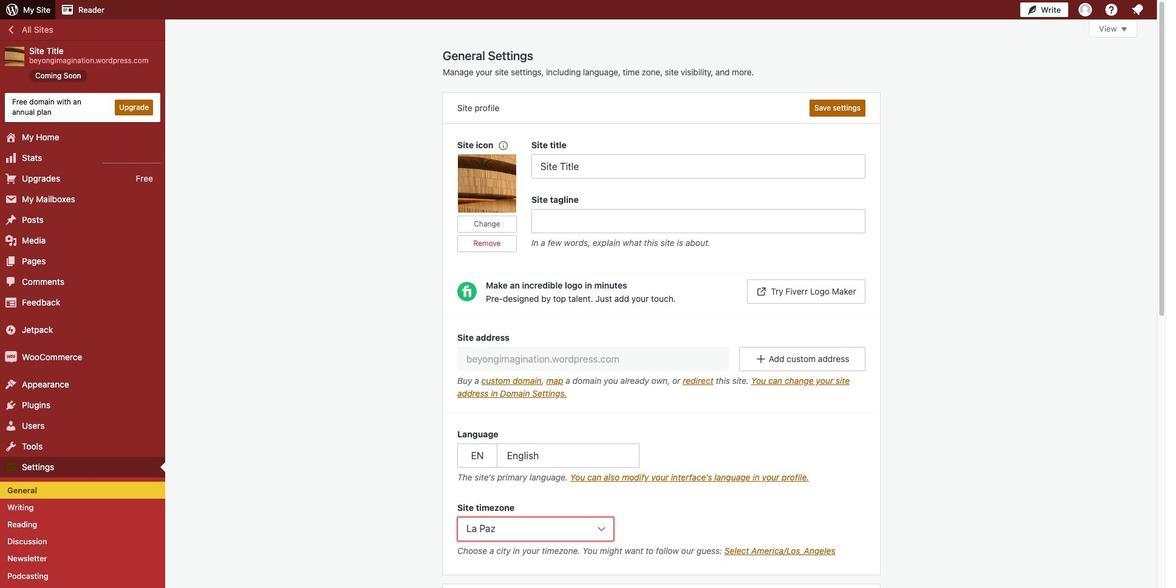 Task type: locate. For each thing, give the bounding box(es) containing it.
1 vertical spatial img image
[[5, 351, 17, 363]]

help image
[[1105, 2, 1119, 17]]

img image
[[5, 324, 17, 336], [5, 351, 17, 363]]

None text field
[[532, 209, 866, 233], [458, 347, 730, 371], [532, 209, 866, 233], [458, 347, 730, 371]]

main content
[[443, 19, 1138, 588]]

2 img image from the top
[[5, 351, 17, 363]]

more information image
[[497, 139, 508, 150]]

0 vertical spatial img image
[[5, 324, 17, 336]]

group
[[458, 139, 532, 267], [532, 139, 866, 179], [532, 193, 866, 252], [443, 316, 881, 413], [458, 428, 866, 487], [458, 501, 866, 561]]

highest hourly views 0 image
[[103, 155, 160, 163]]

None text field
[[532, 154, 866, 179]]



Task type: vqa. For each thing, say whether or not it's contained in the screenshot.
img
yes



Task type: describe. For each thing, give the bounding box(es) containing it.
closed image
[[1122, 27, 1128, 32]]

manage your notifications image
[[1131, 2, 1146, 17]]

fiverr small logo image
[[458, 282, 477, 301]]

1 img image from the top
[[5, 324, 17, 336]]

my profile image
[[1079, 3, 1093, 16]]



